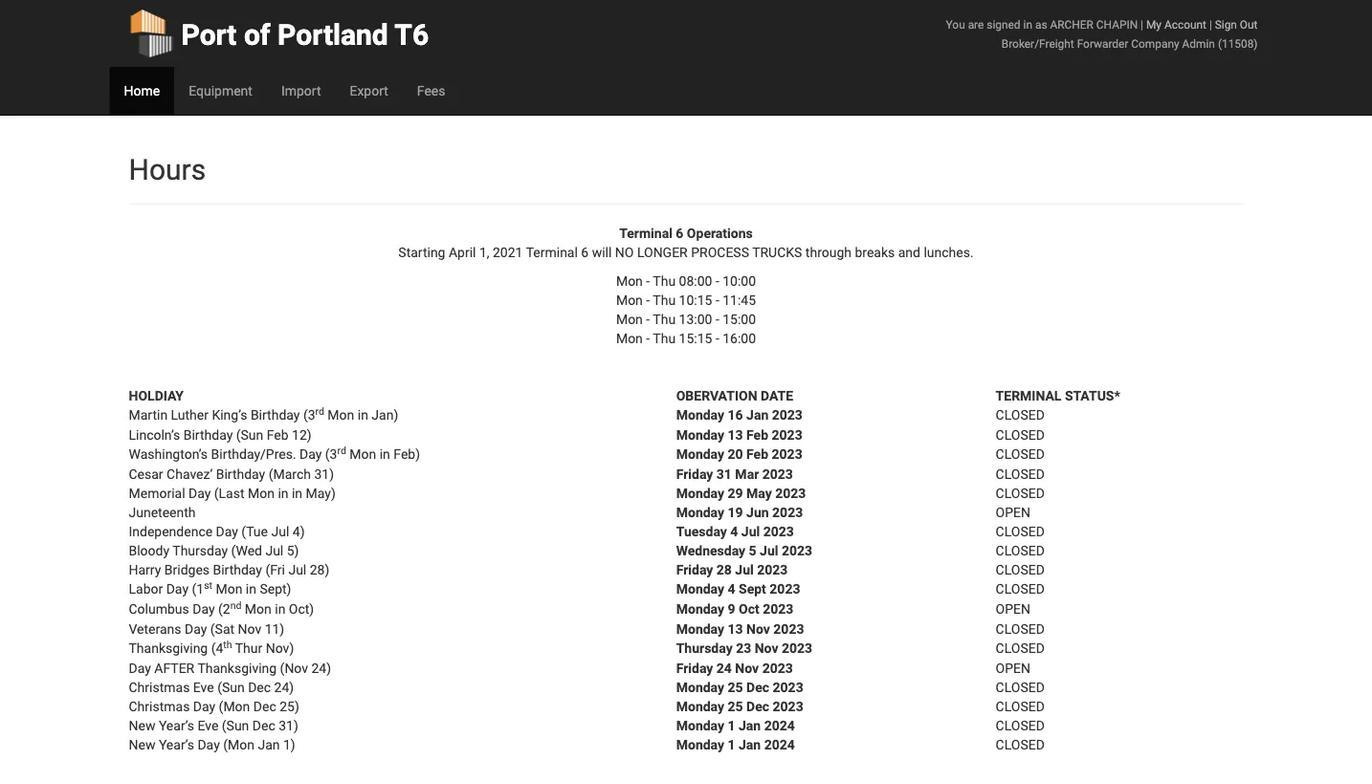 Task type: describe. For each thing, give the bounding box(es) containing it.
1 | from the left
[[1141, 18, 1144, 31]]

1 horizontal spatial terminal
[[619, 225, 673, 241]]

monday 13 feb 2023
[[676, 427, 803, 443]]

15:15
[[679, 331, 712, 346]]

mon - thu 08:00 - 10:00 mon - thu 10:15 - 11:45 mon - thu 13:00 - 15:00 mon - thu 15:15 - 16:00
[[616, 273, 756, 346]]

independence day (tue jul 4)
[[129, 524, 305, 540]]

christmas for christmas day (mon dec 25)
[[129, 699, 190, 715]]

home
[[124, 83, 160, 99]]

closed for new year's eve (sun dec 31)
[[996, 718, 1045, 734]]

new for new year's eve (sun dec 31)
[[129, 718, 155, 734]]

broker/freight
[[1002, 37, 1074, 50]]

sign out link
[[1215, 18, 1258, 31]]

martin luther king's birthday (3 rd mon in jan)
[[129, 406, 398, 423]]

closed for memorial day (last mon in in may)
[[996, 486, 1045, 501]]

jul left the '5)' on the left bottom of page
[[265, 543, 284, 559]]

memorial
[[129, 486, 185, 501]]

24
[[717, 661, 732, 677]]

my account link
[[1146, 18, 1207, 31]]

13 for nov
[[728, 622, 743, 637]]

16:00
[[723, 331, 756, 346]]

christmas eve (sun dec 24)
[[129, 680, 294, 696]]

import button
[[267, 67, 335, 115]]

and
[[898, 245, 921, 260]]

martin
[[129, 408, 168, 423]]

are
[[968, 18, 984, 31]]

monday 25 dec 2023 for christmas eve (sun dec 24)
[[676, 680, 804, 696]]

monday for labor day (1
[[676, 582, 724, 598]]

bloody
[[129, 543, 169, 559]]

st
[[204, 580, 212, 592]]

closed for veterans day (sat nov 11)
[[996, 622, 1045, 637]]

day after thanksgiving (nov 24)
[[129, 661, 331, 677]]

no
[[615, 245, 634, 260]]

0 vertical spatial 6
[[676, 225, 684, 241]]

- left 13:00
[[646, 311, 650, 327]]

0 vertical spatial eve
[[193, 680, 214, 696]]

friday for friday 31 mar 2023
[[676, 467, 713, 482]]

(3 inside washington's birthday/pres. day (3 rd mon in feb)
[[325, 447, 337, 463]]

0 horizontal spatial 31)
[[279, 718, 298, 734]]

4 for monday
[[728, 582, 735, 598]]

9 closed from the top
[[996, 582, 1045, 598]]

equipment button
[[174, 67, 267, 115]]

terminal
[[996, 388, 1062, 404]]

1 for 1)
[[728, 737, 735, 753]]

1)
[[283, 737, 295, 753]]

2023 for thanksgiving (4
[[782, 641, 813, 657]]

company
[[1131, 37, 1180, 50]]

1,
[[479, 245, 490, 260]]

luther
[[171, 408, 209, 423]]

08:00
[[679, 273, 712, 289]]

2 thu from the top
[[653, 292, 676, 308]]

thursday 23 nov 2023
[[676, 641, 813, 657]]

19
[[728, 505, 743, 521]]

10:15
[[679, 292, 712, 308]]

t6
[[395, 18, 429, 52]]

birthday down luther at the bottom of the page
[[184, 427, 233, 443]]

1 for 31)
[[728, 718, 735, 734]]

25 for christmas eve (sun dec 24)
[[728, 680, 743, 696]]

nov up thur
[[238, 622, 261, 637]]

2024 for new year's day (mon jan 1)
[[764, 737, 795, 753]]

will
[[592, 245, 612, 260]]

monday 1 jan 2024 for new year's day (mon jan 1)
[[676, 737, 795, 753]]

(nov
[[280, 661, 308, 677]]

(1
[[192, 582, 204, 598]]

rd inside washington's birthday/pres. day (3 rd mon in feb)
[[337, 445, 346, 457]]

closed for new year's day (mon jan 1)
[[996, 737, 1045, 753]]

10:00
[[723, 273, 756, 289]]

jan for new year's day (mon jan 1)
[[739, 737, 761, 753]]

day for (2
[[193, 602, 215, 618]]

may
[[747, 486, 772, 501]]

export
[[350, 83, 388, 99]]

2023 for lincoln's birthday (sun feb 12)
[[772, 427, 803, 443]]

4 thu from the top
[[653, 331, 676, 346]]

of
[[244, 18, 270, 52]]

king's
[[212, 408, 247, 423]]

trucks
[[752, 245, 802, 260]]

columbus day (2 nd mon in oct)
[[129, 600, 314, 618]]

mar
[[735, 467, 759, 482]]

28)
[[310, 562, 329, 578]]

2 | from the left
[[1210, 18, 1212, 31]]

2023 for harry bridges birthday (fri jul 28)
[[757, 562, 788, 578]]

11:45
[[723, 292, 756, 308]]

day down new year's eve (sun dec 31)
[[198, 737, 220, 753]]

out
[[1240, 18, 1258, 31]]

day inside washington's birthday/pres. day (3 rd mon in feb)
[[300, 447, 322, 463]]

friday 28 jul 2023
[[676, 562, 788, 578]]

monday 25 dec 2023 for christmas day (mon dec 25)
[[676, 699, 804, 715]]

2023 for washington's birthday/pres. day (3
[[772, 447, 803, 463]]

breaks
[[855, 245, 895, 260]]

wednesday 5 jul 2023
[[676, 543, 813, 559]]

juneteenth
[[129, 505, 196, 521]]

2023 for independence day (tue jul 4)
[[763, 524, 794, 540]]

friday 31 mar 2023
[[676, 467, 793, 482]]

- left 10:15
[[646, 292, 650, 308]]

- left 10:00
[[716, 273, 719, 289]]

0 horizontal spatial 6
[[581, 245, 589, 260]]

1 horizontal spatial thursday
[[676, 641, 733, 657]]

independence
[[129, 524, 213, 540]]

you are signed in as archer chapin | my account | sign out broker/freight forwarder company admin (11508)
[[946, 18, 1258, 50]]

through
[[806, 245, 852, 260]]

washington's birthday/pres. day (3 rd mon in feb)
[[129, 445, 420, 463]]

nd
[[230, 600, 242, 612]]

mon inside martin luther king's birthday (3 rd mon in jan)
[[328, 408, 354, 423]]

signed
[[987, 18, 1021, 31]]

account
[[1165, 18, 1207, 31]]

export button
[[335, 67, 403, 115]]

nov for monday
[[747, 622, 770, 637]]

status*
[[1065, 388, 1120, 404]]

year's for day
[[159, 737, 194, 753]]

april
[[449, 245, 476, 260]]

9
[[728, 602, 735, 618]]

- right 15:15
[[716, 331, 719, 346]]

day for (mon
[[193, 699, 215, 715]]

forwarder
[[1077, 37, 1129, 50]]

archer
[[1050, 18, 1094, 31]]

process
[[691, 245, 749, 260]]

jul right 5
[[760, 543, 778, 559]]

may)
[[306, 486, 336, 501]]

birthday up memorial day (last mon in in may)
[[216, 467, 265, 482]]

monday for memorial day (last mon in in may)
[[676, 486, 724, 501]]

(sat
[[210, 622, 235, 637]]

29
[[728, 486, 743, 501]]

0 vertical spatial 31)
[[314, 467, 334, 482]]

5)
[[287, 543, 299, 559]]

sign
[[1215, 18, 1237, 31]]

after
[[154, 661, 194, 677]]

2023 for bloody thursday (wed jul 5)
[[782, 543, 813, 559]]

1 closed from the top
[[996, 408, 1045, 423]]

24) for christmas eve (sun dec 24)
[[274, 680, 294, 696]]

28
[[717, 562, 732, 578]]

date
[[761, 388, 793, 404]]

(tue
[[242, 524, 268, 540]]

13 for feb
[[728, 427, 743, 443]]

in inside washington's birthday/pres. day (3 rd mon in feb)
[[380, 447, 390, 463]]

harry
[[129, 562, 161, 578]]

lunches.
[[924, 245, 974, 260]]

open for friday 24 nov 2023
[[996, 661, 1031, 677]]

sept
[[739, 582, 766, 598]]

(3 inside martin luther king's birthday (3 rd mon in jan)
[[303, 408, 315, 423]]

thanksgiving (4 th thur nov)
[[129, 640, 294, 657]]

4 for tuesday
[[730, 524, 738, 540]]

jul down the '5)' on the left bottom of page
[[288, 562, 306, 578]]

in inside "you are signed in as archer chapin | my account | sign out broker/freight forwarder company admin (11508)"
[[1023, 18, 1033, 31]]

washington's
[[129, 447, 208, 463]]

monday for christmas eve (sun dec 24)
[[676, 680, 724, 696]]

nov for friday
[[735, 661, 759, 677]]

christmas for christmas eve (sun dec 24)
[[129, 680, 190, 696]]

columbus
[[129, 602, 189, 618]]

terminal 6 operations starting april 1, 2021 terminal 6 will no longer process trucks through breaks and lunches.
[[398, 225, 974, 260]]

3 thu from the top
[[653, 311, 676, 327]]

day for (tue
[[216, 524, 238, 540]]

monday for martin luther king's birthday (3
[[676, 408, 724, 423]]



Task type: vqa. For each thing, say whether or not it's contained in the screenshot.
Line to the bottom
no



Task type: locate. For each thing, give the bounding box(es) containing it.
nov for thursday
[[755, 641, 778, 657]]

friday left 24
[[676, 661, 713, 677]]

5
[[749, 543, 757, 559]]

1 horizontal spatial 24)
[[311, 661, 331, 677]]

0 vertical spatial (mon
[[219, 699, 250, 715]]

holdiay
[[129, 388, 184, 404]]

terminal right 2021 on the left top of the page
[[526, 245, 578, 260]]

closed
[[996, 408, 1045, 423], [996, 427, 1045, 443], [996, 447, 1045, 463], [996, 467, 1045, 482], [996, 486, 1045, 501], [996, 524, 1045, 540], [996, 543, 1045, 559], [996, 562, 1045, 578], [996, 582, 1045, 598], [996, 622, 1045, 637], [996, 641, 1045, 657], [996, 680, 1045, 696], [996, 699, 1045, 715], [996, 718, 1045, 734], [996, 737, 1045, 753]]

1 vertical spatial christmas
[[129, 699, 190, 715]]

monday 29 may 2023
[[676, 486, 806, 501]]

(3 up may)
[[325, 447, 337, 463]]

eve up christmas day (mon dec 25) at the left bottom of the page
[[193, 680, 214, 696]]

day down chavez'
[[189, 486, 211, 501]]

jul down wednesday 5 jul 2023
[[735, 562, 754, 578]]

fees
[[417, 83, 445, 99]]

monday 9 oct 2023
[[676, 602, 794, 618]]

monday for christmas day (mon dec 25)
[[676, 699, 724, 715]]

16
[[728, 408, 743, 423]]

terminal up longer
[[619, 225, 673, 241]]

jul up 5
[[742, 524, 760, 540]]

31
[[717, 467, 732, 482]]

0 vertical spatial year's
[[159, 718, 194, 734]]

day up thanksgiving (4 th thur nov)
[[185, 622, 207, 637]]

thursday up 24
[[676, 641, 733, 657]]

christmas day (mon dec 25)
[[129, 699, 299, 715]]

new down new year's eve (sun dec 31)
[[129, 737, 155, 753]]

monday 25 dec 2023
[[676, 680, 804, 696], [676, 699, 804, 715]]

0 horizontal spatial terminal
[[526, 245, 578, 260]]

rd inside martin luther king's birthday (3 rd mon in jan)
[[315, 406, 324, 417]]

(mon down new year's eve (sun dec 31)
[[223, 737, 255, 753]]

feb right 20
[[747, 447, 769, 463]]

5 closed from the top
[[996, 486, 1045, 501]]

14 closed from the top
[[996, 718, 1045, 734]]

jan
[[747, 408, 769, 423], [739, 718, 761, 734], [258, 737, 280, 753], [739, 737, 761, 753]]

feb)
[[394, 447, 420, 463]]

year's for eve
[[159, 718, 194, 734]]

(sun
[[236, 427, 263, 443], [217, 680, 245, 696], [222, 718, 249, 734]]

1 vertical spatial new
[[129, 737, 155, 753]]

| left sign
[[1210, 18, 1212, 31]]

1 vertical spatial 2024
[[764, 737, 795, 753]]

thu down longer
[[653, 273, 676, 289]]

2023 for day after thanksgiving (nov 24)
[[762, 661, 793, 677]]

thanksgiving up 'after'
[[129, 641, 208, 657]]

birthday up 12)
[[251, 408, 300, 423]]

1 1 from the top
[[728, 718, 735, 734]]

1 monday 25 dec 2023 from the top
[[676, 680, 804, 696]]

1 vertical spatial 31)
[[279, 718, 298, 734]]

1 horizontal spatial 6
[[676, 225, 684, 241]]

2021
[[493, 245, 523, 260]]

jan for new year's eve (sun dec 31)
[[739, 718, 761, 734]]

0 horizontal spatial rd
[[315, 406, 324, 417]]

terminal status*
[[996, 388, 1120, 404]]

6
[[676, 225, 684, 241], [581, 245, 589, 260]]

memorial day (last mon in in may)
[[129, 486, 336, 501]]

rd left feb)
[[337, 445, 346, 457]]

closed for bloody thursday (wed jul 5)
[[996, 543, 1045, 559]]

friday down wednesday
[[676, 562, 713, 578]]

1 vertical spatial eve
[[198, 718, 219, 734]]

0 vertical spatial 1
[[728, 718, 735, 734]]

8 monday from the top
[[676, 622, 724, 637]]

0 vertical spatial open
[[996, 505, 1031, 521]]

0 vertical spatial thursday
[[173, 543, 228, 559]]

11 closed from the top
[[996, 641, 1045, 657]]

0 horizontal spatial 24)
[[274, 680, 294, 696]]

portland
[[278, 18, 388, 52]]

2 monday 25 dec 2023 from the top
[[676, 699, 804, 715]]

4 down '19'
[[730, 524, 738, 540]]

1
[[728, 718, 735, 734], [728, 737, 735, 753]]

th
[[223, 640, 232, 651]]

13 down monday 9 oct 2023
[[728, 622, 743, 637]]

1 vertical spatial 6
[[581, 245, 589, 260]]

2 closed from the top
[[996, 427, 1045, 443]]

2024 for new year's eve (sun dec 31)
[[764, 718, 795, 734]]

4 down friday 28 jul 2023
[[728, 582, 735, 598]]

13 closed from the top
[[996, 699, 1045, 715]]

25 for christmas day (mon dec 25)
[[728, 699, 743, 715]]

0 vertical spatial 25
[[728, 680, 743, 696]]

longer
[[637, 245, 688, 260]]

monday for juneteenth
[[676, 505, 724, 521]]

13:00
[[679, 311, 712, 327]]

eve up new year's day (mon jan 1)
[[198, 718, 219, 734]]

fees button
[[403, 67, 460, 115]]

nov)
[[266, 641, 294, 657]]

admin
[[1182, 37, 1215, 50]]

0 vertical spatial 24)
[[311, 661, 331, 677]]

0 horizontal spatial (3
[[303, 408, 315, 423]]

1 vertical spatial (sun
[[217, 680, 245, 696]]

friday
[[676, 467, 713, 482], [676, 562, 713, 578], [676, 661, 713, 677]]

0 vertical spatial friday
[[676, 467, 713, 482]]

1 13 from the top
[[728, 427, 743, 443]]

closed for christmas day (mon dec 25)
[[996, 699, 1045, 715]]

mon
[[616, 273, 643, 289], [616, 292, 643, 308], [616, 311, 643, 327], [616, 331, 643, 346], [328, 408, 354, 423], [350, 447, 376, 463], [248, 486, 275, 501], [216, 582, 242, 598], [245, 602, 272, 618]]

as
[[1035, 18, 1047, 31]]

0 vertical spatial rd
[[315, 406, 324, 417]]

- right 10:15
[[716, 292, 719, 308]]

day left (1
[[166, 582, 189, 598]]

open for monday 9 oct 2023
[[996, 602, 1031, 618]]

birthday inside martin luther king's birthday (3 rd mon in jan)
[[251, 408, 300, 423]]

day up veterans day (sat nov 11)
[[193, 602, 215, 618]]

0 vertical spatial (3
[[303, 408, 315, 423]]

operations
[[687, 225, 753, 241]]

terminal
[[619, 225, 673, 241], [526, 245, 578, 260]]

1 vertical spatial friday
[[676, 562, 713, 578]]

1 vertical spatial 25
[[728, 699, 743, 715]]

2 new from the top
[[129, 737, 155, 753]]

oct
[[739, 602, 760, 618]]

home button
[[110, 67, 174, 115]]

6 closed from the top
[[996, 524, 1045, 540]]

cesar chavez' birthday (march 31)
[[129, 467, 334, 482]]

monday 16 jan 2023
[[676, 408, 803, 423]]

1 horizontal spatial |
[[1210, 18, 1212, 31]]

feb for monday 13 feb 2023
[[747, 427, 769, 443]]

day
[[300, 447, 322, 463], [189, 486, 211, 501], [216, 524, 238, 540], [166, 582, 189, 598], [193, 602, 215, 618], [185, 622, 207, 637], [129, 661, 151, 677], [193, 699, 215, 715], [198, 737, 220, 753]]

0 vertical spatial new
[[129, 718, 155, 734]]

2023 for christmas day (mon dec 25)
[[773, 699, 804, 715]]

5 monday from the top
[[676, 505, 724, 521]]

monday for washington's birthday/pres. day (3
[[676, 447, 724, 463]]

2 vertical spatial (sun
[[222, 718, 249, 734]]

1 monday from the top
[[676, 408, 724, 423]]

new down 'after'
[[129, 718, 155, 734]]

closed for independence day (tue jul 4)
[[996, 524, 1045, 540]]

2 2024 from the top
[[764, 737, 795, 753]]

1 thu from the top
[[653, 273, 676, 289]]

1 new from the top
[[129, 718, 155, 734]]

(sun up birthday/pres.
[[236, 427, 263, 443]]

mon inside columbus day (2 nd mon in oct)
[[245, 602, 272, 618]]

4
[[730, 524, 738, 540], [728, 582, 735, 598]]

open for monday 19 jun 2023
[[996, 505, 1031, 521]]

0 vertical spatial 2024
[[764, 718, 795, 734]]

bridges
[[164, 562, 210, 578]]

1 vertical spatial 1
[[728, 737, 735, 753]]

2 year's from the top
[[159, 737, 194, 753]]

(sun for birthday
[[236, 427, 263, 443]]

closed for christmas eve (sun dec 24)
[[996, 680, 1045, 696]]

2 open from the top
[[996, 602, 1031, 618]]

day for (last
[[189, 486, 211, 501]]

friday for friday 24 nov 2023
[[676, 661, 713, 677]]

12 closed from the top
[[996, 680, 1045, 696]]

31) up "1)"
[[279, 718, 298, 734]]

thanksgiving down thur
[[198, 661, 277, 677]]

day down 12)
[[300, 447, 322, 463]]

1 vertical spatial rd
[[337, 445, 346, 457]]

7 closed from the top
[[996, 543, 1045, 559]]

4 monday from the top
[[676, 486, 724, 501]]

(last
[[214, 486, 245, 501]]

| left my on the right top of page
[[1141, 18, 1144, 31]]

2 monday 1 jan 2024 from the top
[[676, 737, 795, 753]]

6 monday from the top
[[676, 582, 724, 598]]

1 vertical spatial 24)
[[274, 680, 294, 696]]

oct)
[[289, 602, 314, 618]]

1 vertical spatial (mon
[[223, 737, 255, 753]]

day down christmas eve (sun dec 24)
[[193, 699, 215, 715]]

0 vertical spatial (sun
[[236, 427, 263, 443]]

monday for columbus day (2
[[676, 602, 724, 618]]

1 open from the top
[[996, 505, 1031, 521]]

2 vertical spatial friday
[[676, 661, 713, 677]]

13
[[728, 427, 743, 443], [728, 622, 743, 637]]

day inside labor day (1 st mon in sept)
[[166, 582, 189, 598]]

(11508)
[[1218, 37, 1258, 50]]

4 closed from the top
[[996, 467, 1045, 482]]

2 25 from the top
[[728, 699, 743, 715]]

24) right (nov
[[311, 661, 331, 677]]

thanksgiving inside thanksgiving (4 th thur nov)
[[129, 641, 208, 657]]

0 horizontal spatial |
[[1141, 18, 1144, 31]]

0 vertical spatial thanksgiving
[[129, 641, 208, 657]]

lincoln's birthday (sun feb 12)
[[129, 427, 312, 443]]

1 friday from the top
[[676, 467, 713, 482]]

24)
[[311, 661, 331, 677], [274, 680, 294, 696]]

monday 19 jun 2023
[[676, 505, 803, 521]]

equipment
[[189, 83, 253, 99]]

1 vertical spatial year's
[[159, 737, 194, 753]]

thur
[[235, 641, 262, 657]]

in inside martin luther king's birthday (3 rd mon in jan)
[[358, 408, 368, 423]]

monday
[[676, 408, 724, 423], [676, 427, 724, 443], [676, 447, 724, 463], [676, 486, 724, 501], [676, 505, 724, 521], [676, 582, 724, 598], [676, 602, 724, 618], [676, 622, 724, 637], [676, 680, 724, 696], [676, 699, 724, 715], [676, 718, 724, 734], [676, 737, 724, 753]]

mon inside washington's birthday/pres. day (3 rd mon in feb)
[[350, 447, 376, 463]]

24) for day after thanksgiving (nov 24)
[[311, 661, 331, 677]]

2 1 from the top
[[728, 737, 735, 753]]

closed for harry bridges birthday (fri jul 28)
[[996, 562, 1045, 578]]

13 up 20
[[728, 427, 743, 443]]

1 horizontal spatial rd
[[337, 445, 346, 457]]

jan for martin luther king's birthday (3
[[747, 408, 769, 423]]

1 vertical spatial thursday
[[676, 641, 733, 657]]

year's up new year's day (mon jan 1)
[[159, 718, 194, 734]]

(sun down christmas day (mon dec 25) at the left bottom of the page
[[222, 718, 249, 734]]

2 vertical spatial open
[[996, 661, 1031, 677]]

10 closed from the top
[[996, 622, 1045, 637]]

monday 1 jan 2024 for new year's eve (sun dec 31)
[[676, 718, 795, 734]]

1 year's from the top
[[159, 718, 194, 734]]

8 closed from the top
[[996, 562, 1045, 578]]

1 horizontal spatial 31)
[[314, 467, 334, 482]]

24) up 25)
[[274, 680, 294, 696]]

(3
[[303, 408, 315, 423], [325, 447, 337, 463]]

birthday down (wed
[[213, 562, 262, 578]]

0 vertical spatial 13
[[728, 427, 743, 443]]

15 closed from the top
[[996, 737, 1045, 753]]

- down longer
[[646, 273, 650, 289]]

2 13 from the top
[[728, 622, 743, 637]]

1 monday 1 jan 2024 from the top
[[676, 718, 795, 734]]

(wed
[[231, 543, 262, 559]]

2023 for christmas eve (sun dec 24)
[[773, 680, 804, 696]]

monday for lincoln's birthday (sun feb 12)
[[676, 427, 724, 443]]

3 monday from the top
[[676, 447, 724, 463]]

9 monday from the top
[[676, 680, 724, 696]]

12 monday from the top
[[676, 737, 724, 753]]

hours
[[129, 153, 206, 187]]

thursday up bridges
[[173, 543, 228, 559]]

monday for new year's day (mon jan 1)
[[676, 737, 724, 753]]

(mon
[[219, 699, 250, 715], [223, 737, 255, 753]]

in inside columbus day (2 nd mon in oct)
[[275, 602, 286, 618]]

feb up washington's birthday/pres. day (3 rd mon in feb) at the bottom left
[[267, 427, 289, 443]]

nov right 23
[[755, 641, 778, 657]]

(sun down the day after thanksgiving (nov 24)
[[217, 680, 245, 696]]

2023 for memorial day (last mon in in may)
[[775, 486, 806, 501]]

0 vertical spatial christmas
[[129, 680, 190, 696]]

closed for lincoln's birthday (sun feb 12)
[[996, 427, 1045, 443]]

friday left 31 on the right bottom of page
[[676, 467, 713, 482]]

3 friday from the top
[[676, 661, 713, 677]]

1 vertical spatial terminal
[[526, 245, 578, 260]]

(fri
[[266, 562, 285, 578]]

(mon up new year's eve (sun dec 31)
[[219, 699, 250, 715]]

|
[[1141, 18, 1144, 31], [1210, 18, 1212, 31]]

1 horizontal spatial (3
[[325, 447, 337, 463]]

day for (sat
[[185, 622, 207, 637]]

2023 for columbus day (2
[[763, 602, 794, 618]]

6 up longer
[[676, 225, 684, 241]]

2023 for labor day (1
[[770, 582, 800, 598]]

10 monday from the top
[[676, 699, 724, 715]]

- left 15:15
[[646, 331, 650, 346]]

labor day (1 st mon in sept)
[[129, 580, 291, 598]]

0 vertical spatial 4
[[730, 524, 738, 540]]

0 vertical spatial monday 25 dec 2023
[[676, 680, 804, 696]]

feb down monday 16 jan 2023
[[747, 427, 769, 443]]

1 vertical spatial monday 25 dec 2023
[[676, 699, 804, 715]]

1 25 from the top
[[728, 680, 743, 696]]

11 monday from the top
[[676, 718, 724, 734]]

mon inside labor day (1 st mon in sept)
[[216, 582, 242, 598]]

0 vertical spatial monday 1 jan 2024
[[676, 718, 795, 734]]

1 vertical spatial 4
[[728, 582, 735, 598]]

2 friday from the top
[[676, 562, 713, 578]]

bloody thursday (wed jul 5)
[[129, 543, 299, 559]]

new year's day (mon jan 1)
[[129, 737, 295, 753]]

thu left 13:00
[[653, 311, 676, 327]]

feb for monday 20 feb 2023
[[747, 447, 769, 463]]

2023 for cesar chavez' birthday (march 31)
[[762, 467, 793, 482]]

new for new year's day (mon jan 1)
[[129, 737, 155, 753]]

import
[[281, 83, 321, 99]]

nov down thursday 23 nov 2023
[[735, 661, 759, 677]]

12)
[[292, 427, 312, 443]]

day for (1
[[166, 582, 189, 598]]

(3 up 12)
[[303, 408, 315, 423]]

rd
[[315, 406, 324, 417], [337, 445, 346, 457]]

birthday
[[251, 408, 300, 423], [184, 427, 233, 443], [216, 467, 265, 482], [213, 562, 262, 578]]

6 left will in the top left of the page
[[581, 245, 589, 260]]

3 closed from the top
[[996, 447, 1045, 463]]

1 vertical spatial thanksgiving
[[198, 661, 277, 677]]

day inside columbus day (2 nd mon in oct)
[[193, 602, 215, 618]]

1 vertical spatial open
[[996, 602, 1031, 618]]

7 monday from the top
[[676, 602, 724, 618]]

thu left 15:15
[[653, 331, 676, 346]]

0 horizontal spatial thursday
[[173, 543, 228, 559]]

closed for cesar chavez' birthday (march 31)
[[996, 467, 1045, 482]]

open
[[996, 505, 1031, 521], [996, 602, 1031, 618], [996, 661, 1031, 677]]

2023 for martin luther king's birthday (3
[[772, 408, 803, 423]]

1 2024 from the top
[[764, 718, 795, 734]]

jul left the 4)
[[271, 524, 289, 540]]

monday for veterans day (sat nov 11)
[[676, 622, 724, 637]]

2 monday from the top
[[676, 427, 724, 443]]

1 christmas from the top
[[129, 680, 190, 696]]

sept)
[[260, 582, 291, 598]]

11)
[[265, 622, 284, 637]]

thu left 10:15
[[653, 292, 676, 308]]

birthday/pres.
[[211, 447, 296, 463]]

23
[[736, 641, 751, 657]]

2 christmas from the top
[[129, 699, 190, 715]]

year's down new year's eve (sun dec 31)
[[159, 737, 194, 753]]

3 open from the top
[[996, 661, 1031, 677]]

starting
[[398, 245, 445, 260]]

31) up may)
[[314, 467, 334, 482]]

in inside labor day (1 st mon in sept)
[[246, 582, 256, 598]]

1 vertical spatial 13
[[728, 622, 743, 637]]

rd up washington's birthday/pres. day (3 rd mon in feb) at the bottom left
[[315, 406, 324, 417]]

0 vertical spatial terminal
[[619, 225, 673, 241]]

(sun for eve
[[217, 680, 245, 696]]

4)
[[293, 524, 305, 540]]

day left 'after'
[[129, 661, 151, 677]]

monday for new year's eve (sun dec 31)
[[676, 718, 724, 734]]

port of portland t6 link
[[129, 0, 429, 67]]

day up bloody thursday (wed jul 5)
[[216, 524, 238, 540]]

1 vertical spatial monday 1 jan 2024
[[676, 737, 795, 753]]

1 vertical spatial (3
[[325, 447, 337, 463]]

nov down oct
[[747, 622, 770, 637]]

2023
[[772, 408, 803, 423], [772, 427, 803, 443], [772, 447, 803, 463], [762, 467, 793, 482], [775, 486, 806, 501], [772, 505, 803, 521], [763, 524, 794, 540], [782, 543, 813, 559], [757, 562, 788, 578], [770, 582, 800, 598], [763, 602, 794, 618], [774, 622, 804, 637], [782, 641, 813, 657], [762, 661, 793, 677], [773, 680, 804, 696], [773, 699, 804, 715]]

- left 15:00
[[716, 311, 719, 327]]

friday for friday 28 jul 2023
[[676, 562, 713, 578]]

2023 for veterans day (sat nov 11)
[[774, 622, 804, 637]]

2023 for juneteenth
[[772, 505, 803, 521]]

lincoln's
[[129, 427, 180, 443]]



